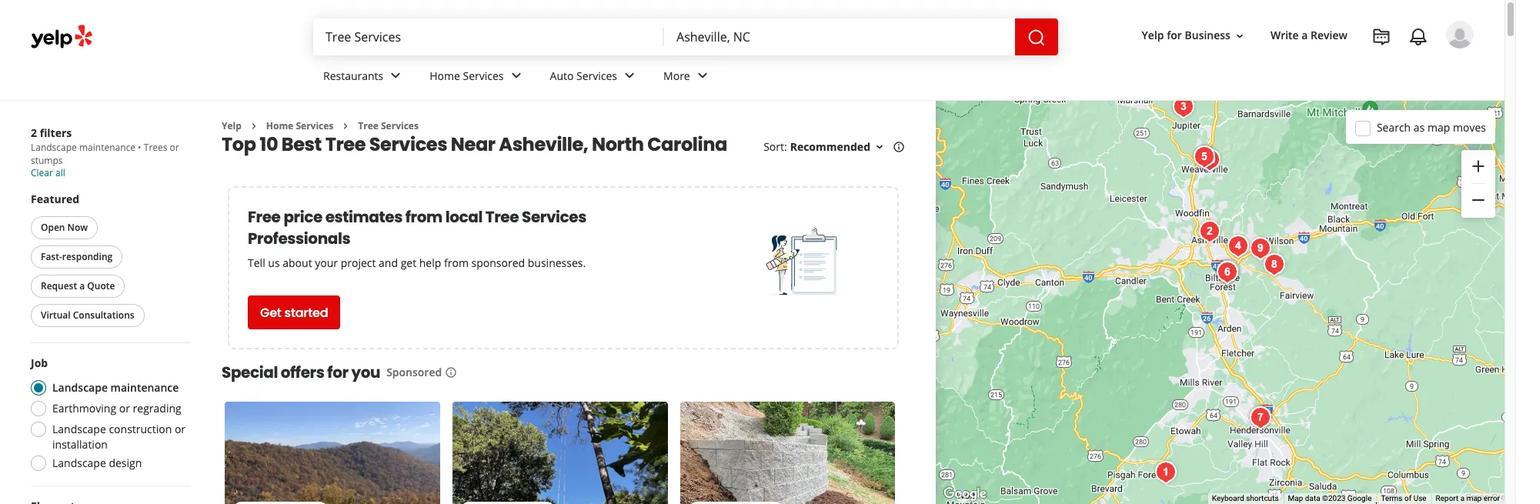 Task type: locate. For each thing, give the bounding box(es) containing it.
1 horizontal spatial 16 info v2 image
[[893, 141, 905, 153]]

as
[[1414, 120, 1425, 134]]

fast-responding
[[41, 250, 113, 263]]

16 info v2 image right sponsored
[[445, 366, 457, 379]]

home inside business categories element
[[430, 68, 460, 83]]

landscape up installation
[[52, 422, 106, 436]]

16 chevron right v2 image
[[340, 120, 352, 132]]

search as map moves
[[1377, 120, 1486, 134]]

services left the near
[[369, 132, 447, 157]]

sponsored
[[386, 365, 442, 380]]

services right auto
[[576, 68, 617, 83]]

or down landscape maintenance
[[119, 401, 130, 416]]

16 info v2 image right recommended popup button
[[893, 141, 905, 153]]

maintenance up regrading
[[111, 380, 179, 395]]

0 vertical spatial home
[[430, 68, 460, 83]]

write a review link
[[1264, 22, 1354, 50]]

16 info v2 image
[[893, 141, 905, 153], [445, 366, 457, 379]]

24 chevron down v2 image right restaurants
[[387, 66, 405, 85]]

2 vertical spatial or
[[175, 422, 186, 436]]

1 horizontal spatial yelp
[[1142, 28, 1164, 43]]

1 vertical spatial 16 info v2 image
[[445, 366, 457, 379]]

of
[[1405, 494, 1412, 503]]

1 vertical spatial for
[[327, 362, 348, 384]]

best
[[282, 132, 322, 157]]

yelp for business button
[[1136, 22, 1252, 50]]

0 horizontal spatial none field
[[326, 28, 652, 45]]

search image
[[1027, 28, 1046, 47]]

jenkins tree care image
[[1212, 257, 1243, 288]]

2 horizontal spatial a
[[1460, 494, 1465, 503]]

24 chevron down v2 image left auto
[[507, 66, 525, 85]]

top 10 best tree services near asheville, north carolina
[[222, 132, 727, 157]]

search
[[1377, 120, 1411, 134]]

yelp for yelp for business
[[1142, 28, 1164, 43]]

home
[[430, 68, 460, 83], [266, 119, 293, 132]]

1 vertical spatial 16 chevron down v2 image
[[874, 141, 886, 153]]

for
[[1167, 28, 1182, 43], [327, 362, 348, 384]]

1 horizontal spatial home services
[[430, 68, 504, 83]]

1 24 chevron down v2 image from the left
[[507, 66, 525, 85]]

home services inside business categories element
[[430, 68, 504, 83]]

24 chevron down v2 image inside restaurants link
[[387, 66, 405, 85]]

1 horizontal spatial home
[[430, 68, 460, 83]]

maintenance inside option group
[[111, 380, 179, 395]]

0 vertical spatial for
[[1167, 28, 1182, 43]]

for left business
[[1167, 28, 1182, 43]]

top notch tree care image
[[1194, 216, 1225, 247]]

yelp for business
[[1142, 28, 1231, 43]]

earthworks tree services image
[[1168, 92, 1199, 122]]

0 horizontal spatial 16 chevron down v2 image
[[874, 141, 886, 153]]

0 horizontal spatial home services link
[[266, 119, 333, 132]]

restaurants
[[323, 68, 383, 83]]

landscape down installation
[[52, 456, 106, 470]]

open
[[41, 221, 65, 234]]

home down find field
[[430, 68, 460, 83]]

2 24 chevron down v2 image from the left
[[693, 66, 712, 85]]

from left 'local'
[[405, 207, 442, 228]]

services inside free price estimates from local tree services professionals tell us about your project and get help from sponsored businesses.
[[522, 207, 586, 228]]

24 chevron down v2 image inside auto services link
[[620, 66, 639, 85]]

0 vertical spatial home services link
[[417, 55, 538, 100]]

0 vertical spatial from
[[405, 207, 442, 228]]

home services link
[[417, 55, 538, 100], [266, 119, 333, 132]]

filters
[[40, 125, 72, 140]]

clear
[[31, 166, 53, 179]]

24 chevron down v2 image inside more link
[[693, 66, 712, 85]]

newcomb tree service image
[[1189, 142, 1219, 172]]

0 horizontal spatial yelp
[[222, 119, 242, 132]]

free price estimates from local tree services professionals tell us about your project and get help from sponsored businesses.
[[248, 207, 586, 270]]

1 horizontal spatial a
[[1302, 28, 1308, 43]]

1 horizontal spatial none field
[[676, 28, 1003, 45]]

carolina
[[647, 132, 727, 157]]

home services left 16 chevron right v2 icon
[[266, 119, 333, 132]]

2 vertical spatial a
[[1460, 494, 1465, 503]]

16 chevron down v2 image right recommended
[[874, 141, 886, 153]]

terms
[[1381, 494, 1403, 503]]

you
[[351, 362, 380, 384]]

or inside the trees or stumps
[[170, 141, 179, 154]]

landscape inside landscape construction or installation
[[52, 422, 106, 436]]

responding
[[62, 250, 113, 263]]

write
[[1271, 28, 1299, 43]]

more link
[[651, 55, 724, 100]]

home services
[[430, 68, 504, 83], [266, 119, 333, 132]]

restaurants link
[[311, 55, 417, 100]]

request a quote
[[41, 279, 115, 292]]

0 vertical spatial or
[[170, 141, 179, 154]]

1 none field from the left
[[326, 28, 652, 45]]

1 horizontal spatial for
[[1167, 28, 1182, 43]]

0 vertical spatial 16 info v2 image
[[893, 141, 905, 153]]

maintenance for landscape maintenance
[[111, 380, 179, 395]]

landscape up earthmoving
[[52, 380, 108, 395]]

from right help
[[444, 256, 469, 270]]

job
[[31, 356, 48, 370]]

map right as
[[1428, 120, 1450, 134]]

1 horizontal spatial 24 chevron down v2 image
[[620, 66, 639, 85]]

1 vertical spatial yelp
[[222, 119, 242, 132]]

16 chevron down v2 image for yelp for business
[[1234, 30, 1246, 42]]

get started
[[260, 304, 328, 322]]

16 chevron down v2 image inside recommended popup button
[[874, 141, 886, 153]]

2 none field from the left
[[676, 28, 1003, 45]]

1 horizontal spatial 24 chevron down v2 image
[[693, 66, 712, 85]]

report
[[1436, 494, 1459, 503]]

help
[[419, 256, 441, 270]]

tree right 'local'
[[485, 207, 519, 228]]

a left 'quote'
[[79, 279, 85, 292]]

0 vertical spatial yelp
[[1142, 28, 1164, 43]]

yelp left business
[[1142, 28, 1164, 43]]

map
[[1288, 494, 1303, 503]]

yelp
[[1142, 28, 1164, 43], [222, 119, 242, 132]]

group
[[1461, 150, 1495, 218]]

a right the report
[[1460, 494, 1465, 503]]

recommended button
[[790, 140, 886, 154]]

a for report
[[1460, 494, 1465, 503]]

write a review
[[1271, 28, 1348, 43]]

map
[[1428, 120, 1450, 134], [1467, 494, 1482, 503]]

started
[[284, 304, 328, 322]]

jaspers mark image
[[1212, 257, 1243, 288]]

earthmoving
[[52, 401, 116, 416]]

a inside button
[[79, 279, 85, 292]]

option group
[[26, 356, 191, 476]]

None search field
[[313, 18, 1061, 55]]

0 horizontal spatial map
[[1428, 120, 1450, 134]]

report a map error
[[1436, 494, 1500, 503]]

24 chevron down v2 image
[[387, 66, 405, 85], [693, 66, 712, 85]]

2 24 chevron down v2 image from the left
[[620, 66, 639, 85]]

open now button
[[31, 216, 98, 239]]

stumps
[[31, 154, 63, 167]]

maintenance left •
[[79, 141, 135, 154]]

0 vertical spatial map
[[1428, 120, 1450, 134]]

home services down find field
[[430, 68, 504, 83]]

user actions element
[[1129, 19, 1495, 114]]

business
[[1185, 28, 1231, 43]]

1 vertical spatial maintenance
[[111, 380, 179, 395]]

1 vertical spatial a
[[79, 279, 85, 292]]

services up businesses.
[[522, 207, 586, 228]]

16 chevron down v2 image inside yelp for business button
[[1234, 30, 1246, 42]]

free price estimates from local tree services professionals image
[[765, 224, 842, 301]]

1 horizontal spatial map
[[1467, 494, 1482, 503]]

0 horizontal spatial from
[[405, 207, 442, 228]]

0 vertical spatial a
[[1302, 28, 1308, 43]]

from
[[405, 207, 442, 228], [444, 256, 469, 270]]

review
[[1311, 28, 1348, 43]]

option group containing job
[[26, 356, 191, 476]]

•
[[138, 141, 141, 154]]

landscape for landscape design
[[52, 456, 106, 470]]

project
[[341, 256, 376, 270]]

home services link down find field
[[417, 55, 538, 100]]

a for write
[[1302, 28, 1308, 43]]

landscape design
[[52, 456, 142, 470]]

all
[[55, 166, 65, 179]]

epperson tree service image
[[1245, 403, 1276, 433]]

map region
[[778, 0, 1516, 504]]

ramirez lawn & landscaping image
[[1245, 403, 1276, 433]]

or down regrading
[[175, 422, 186, 436]]

16 chevron down v2 image right business
[[1234, 30, 1246, 42]]

1 vertical spatial from
[[444, 256, 469, 270]]

24 chevron down v2 image right "auto services"
[[620, 66, 639, 85]]

0 horizontal spatial 16 info v2 image
[[445, 366, 457, 379]]

landscape down the filters
[[31, 141, 77, 154]]

0 vertical spatial maintenance
[[79, 141, 135, 154]]

1 horizontal spatial from
[[444, 256, 469, 270]]

yelp left 16 chevron right v2 image
[[222, 119, 242, 132]]

0 horizontal spatial a
[[79, 279, 85, 292]]

0 vertical spatial 16 chevron down v2 image
[[1234, 30, 1246, 42]]

services right 16 chevron right v2 icon
[[381, 119, 419, 132]]

for left you
[[327, 362, 348, 384]]

1 24 chevron down v2 image from the left
[[387, 66, 405, 85]]

0 horizontal spatial 24 chevron down v2 image
[[387, 66, 405, 85]]

24 chevron down v2 image for more
[[693, 66, 712, 85]]

a right write
[[1302, 28, 1308, 43]]

map left error
[[1467, 494, 1482, 503]]

0 vertical spatial home services
[[430, 68, 504, 83]]

maintenance
[[79, 141, 135, 154], [111, 380, 179, 395]]

24 chevron down v2 image right more
[[693, 66, 712, 85]]

landscape
[[31, 141, 77, 154], [52, 380, 108, 395], [52, 422, 106, 436], [52, 456, 106, 470]]

tree inside free price estimates from local tree services professionals tell us about your project and get help from sponsored businesses.
[[485, 207, 519, 228]]

wmf land services image
[[1213, 256, 1243, 287]]

auto services link
[[538, 55, 651, 100]]

moves
[[1453, 120, 1486, 134]]

1 vertical spatial home
[[266, 119, 293, 132]]

16 chevron down v2 image
[[1234, 30, 1246, 42], [874, 141, 886, 153]]

0 horizontal spatial home services
[[266, 119, 333, 132]]

or right "trees"
[[170, 141, 179, 154]]

16 info v2 image for special offers for you
[[445, 366, 457, 379]]

1 vertical spatial or
[[119, 401, 130, 416]]

keyboard shortcuts
[[1212, 494, 1279, 503]]

1 vertical spatial map
[[1467, 494, 1482, 503]]

1 horizontal spatial 16 chevron down v2 image
[[1234, 30, 1246, 42]]

regrading
[[133, 401, 181, 416]]

None field
[[326, 28, 652, 45], [676, 28, 1003, 45]]

local
[[445, 207, 482, 228]]

get
[[260, 304, 281, 322]]

yelp inside yelp for business button
[[1142, 28, 1164, 43]]

arborcare of asheville image
[[1194, 145, 1225, 175]]

©2023
[[1322, 494, 1346, 503]]

24 chevron down v2 image
[[507, 66, 525, 85], [620, 66, 639, 85]]

virtual consultations button
[[31, 304, 144, 327]]

home right 16 chevron right v2 image
[[266, 119, 293, 132]]

keyboard shortcuts button
[[1212, 493, 1279, 504]]

0 horizontal spatial 24 chevron down v2 image
[[507, 66, 525, 85]]

1 horizontal spatial home services link
[[417, 55, 538, 100]]

home services link left 16 chevron right v2 icon
[[266, 119, 333, 132]]



Task type: describe. For each thing, give the bounding box(es) containing it.
24 chevron down v2 image for restaurants
[[387, 66, 405, 85]]

map for error
[[1467, 494, 1482, 503]]

report a map error link
[[1436, 494, 1500, 503]]

installation
[[52, 437, 108, 452]]

Find text field
[[326, 28, 652, 45]]

construction
[[109, 422, 172, 436]]

notifications image
[[1409, 28, 1428, 46]]

maintenance for landscape maintenance •
[[79, 141, 135, 154]]

2 filters
[[31, 125, 72, 140]]

a for request
[[79, 279, 85, 292]]

clear all link
[[31, 166, 65, 179]]

services left 16 chevron right v2 icon
[[296, 119, 333, 132]]

services down find field
[[463, 68, 504, 83]]

16 info v2 image for top 10 best tree services near asheville, north carolina
[[893, 141, 905, 153]]

asheville arborists image
[[1223, 231, 1253, 262]]

fast-responding button
[[31, 246, 123, 269]]

tree services
[[358, 119, 419, 132]]

cj b. image
[[1446, 21, 1474, 48]]

and
[[379, 256, 398, 270]]

tell
[[248, 256, 265, 270]]

projects image
[[1372, 28, 1391, 46]]

tree right 16 chevron right v2 icon
[[358, 119, 379, 132]]

free
[[248, 207, 281, 228]]

businesses.
[[528, 256, 586, 270]]

mountain tree professionals image
[[1150, 457, 1181, 488]]

your
[[315, 256, 338, 270]]

north
[[592, 132, 644, 157]]

tree right best
[[325, 132, 366, 157]]

none field near
[[676, 28, 1003, 45]]

landscape maintenance •
[[31, 141, 144, 154]]

error
[[1484, 494, 1500, 503]]

data
[[1305, 494, 1320, 503]]

16 chevron down v2 image for recommended
[[874, 141, 886, 153]]

professionals
[[248, 228, 350, 250]]

terms of use link
[[1381, 494, 1427, 503]]

tree services link
[[358, 119, 419, 132]]

virtual consultations
[[41, 309, 134, 322]]

quote
[[87, 279, 115, 292]]

or for earthmoving
[[119, 401, 130, 416]]

sort:
[[764, 140, 787, 154]]

request
[[41, 279, 77, 292]]

zoom out image
[[1469, 191, 1488, 209]]

terms of use
[[1381, 494, 1427, 503]]

virtual
[[41, 309, 71, 322]]

top
[[222, 132, 256, 157]]

us
[[268, 256, 280, 270]]

16 chevron right v2 image
[[248, 120, 260, 132]]

or for trees
[[170, 141, 179, 154]]

get
[[401, 256, 416, 270]]

landscape construction or installation
[[52, 422, 186, 452]]

none field find
[[326, 28, 652, 45]]

landscape for landscape maintenance
[[52, 380, 108, 395]]

recommended
[[790, 140, 870, 154]]

sponsored
[[471, 256, 525, 270]]

notch'em tree service image
[[1190, 142, 1221, 173]]

estimates
[[325, 207, 402, 228]]

landscape for landscape construction or installation
[[52, 422, 106, 436]]

near
[[451, 132, 495, 157]]

design
[[109, 456, 142, 470]]

more
[[663, 68, 690, 83]]

business categories element
[[311, 55, 1474, 100]]

jenkins tree care image
[[1212, 257, 1243, 288]]

about
[[283, 256, 312, 270]]

landscape maintenance
[[52, 380, 179, 395]]

featured group
[[28, 192, 191, 330]]

get started button
[[248, 296, 340, 330]]

services inside auto services link
[[576, 68, 617, 83]]

featured
[[31, 192, 79, 206]]

open now
[[41, 221, 88, 234]]

use
[[1413, 494, 1427, 503]]

1 vertical spatial home services link
[[266, 119, 333, 132]]

yelp link
[[222, 119, 242, 132]]

for inside button
[[1167, 28, 1182, 43]]

special offers for you
[[222, 362, 380, 384]]

auto
[[550, 68, 574, 83]]

request a quote button
[[31, 275, 125, 298]]

zoom in image
[[1469, 157, 1488, 175]]

yelp for yelp link
[[222, 119, 242, 132]]

earthmoving or regrading
[[52, 401, 181, 416]]

clear all
[[31, 166, 65, 179]]

trees
[[144, 141, 167, 154]]

keyboard
[[1212, 494, 1244, 503]]

google
[[1347, 494, 1372, 503]]

or inside landscape construction or installation
[[175, 422, 186, 436]]

fast-
[[41, 250, 62, 263]]

0 horizontal spatial for
[[327, 362, 348, 384]]

google image
[[940, 484, 990, 504]]

auto services
[[550, 68, 617, 83]]

map data ©2023 google
[[1288, 494, 1372, 503]]

landscape for landscape maintenance •
[[31, 141, 77, 154]]

24 chevron down v2 image for home services
[[507, 66, 525, 85]]

asheville,
[[499, 132, 588, 157]]

Near text field
[[676, 28, 1003, 45]]

tarzan the treeman image
[[1259, 249, 1289, 280]]

ground to crown tree care image
[[1245, 233, 1276, 264]]

1 vertical spatial home services
[[266, 119, 333, 132]]

0 horizontal spatial home
[[266, 119, 293, 132]]

24 chevron down v2 image for auto services
[[620, 66, 639, 85]]

map for moves
[[1428, 120, 1450, 134]]

consultations
[[73, 309, 134, 322]]

price
[[284, 207, 322, 228]]

special
[[222, 362, 278, 384]]

2
[[31, 125, 37, 140]]

10
[[260, 132, 278, 157]]

shortcuts
[[1246, 494, 1279, 503]]



Task type: vqa. For each thing, say whether or not it's contained in the screenshot.
"Keyboard shortcuts" at the bottom of page
yes



